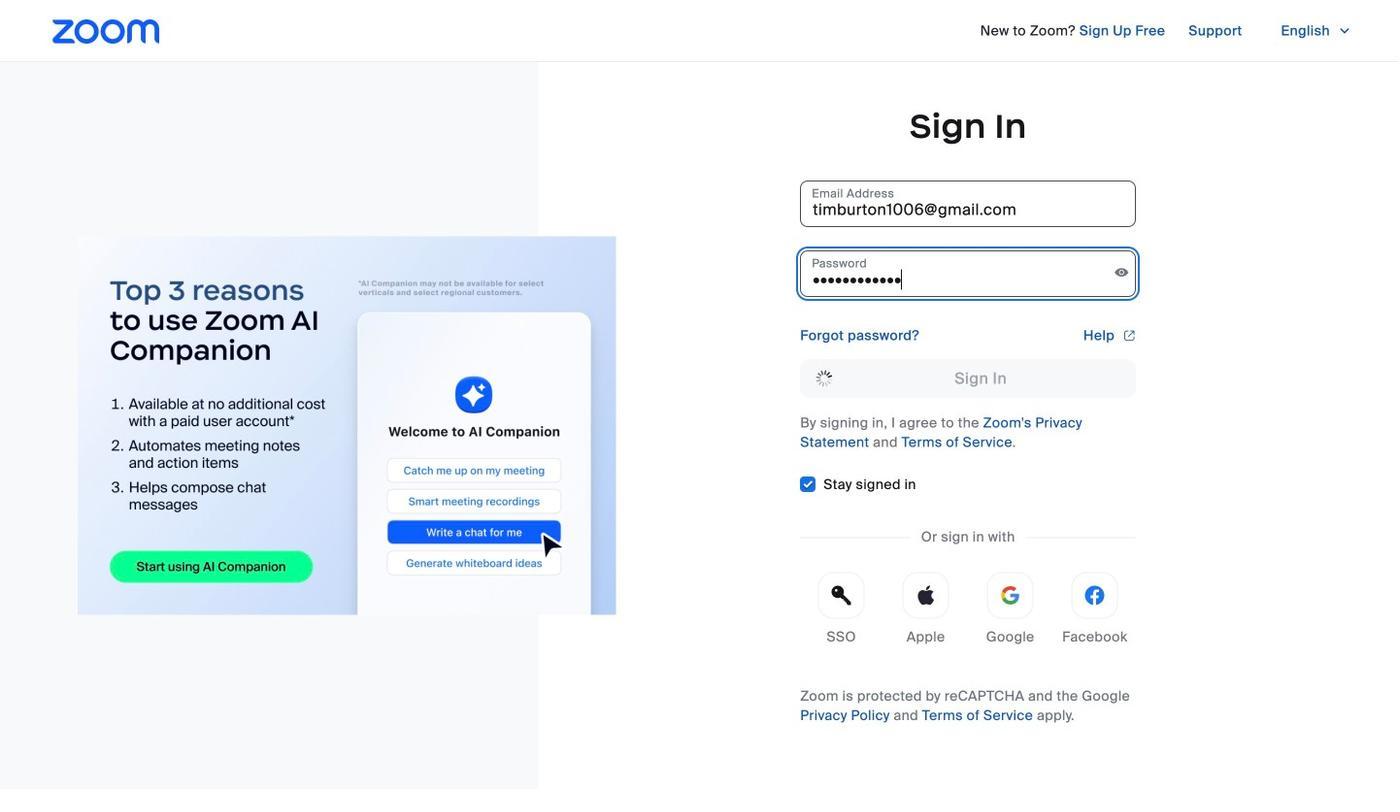 Task type: vqa. For each thing, say whether or not it's contained in the screenshot.
'Start using Zoom AI Companion' IMAGE
yes



Task type: describe. For each thing, give the bounding box(es) containing it.
Password password field
[[801, 250, 1137, 297]]

zoom logo image
[[52, 19, 159, 44]]



Task type: locate. For each thing, give the bounding box(es) containing it.
Email Address email field
[[801, 180, 1137, 227]]

sign in with apple image
[[917, 586, 936, 605]]

down image
[[1339, 21, 1352, 41]]

start using zoom ai companion image
[[78, 236, 616, 615]]

window new image
[[1123, 326, 1137, 346]]



